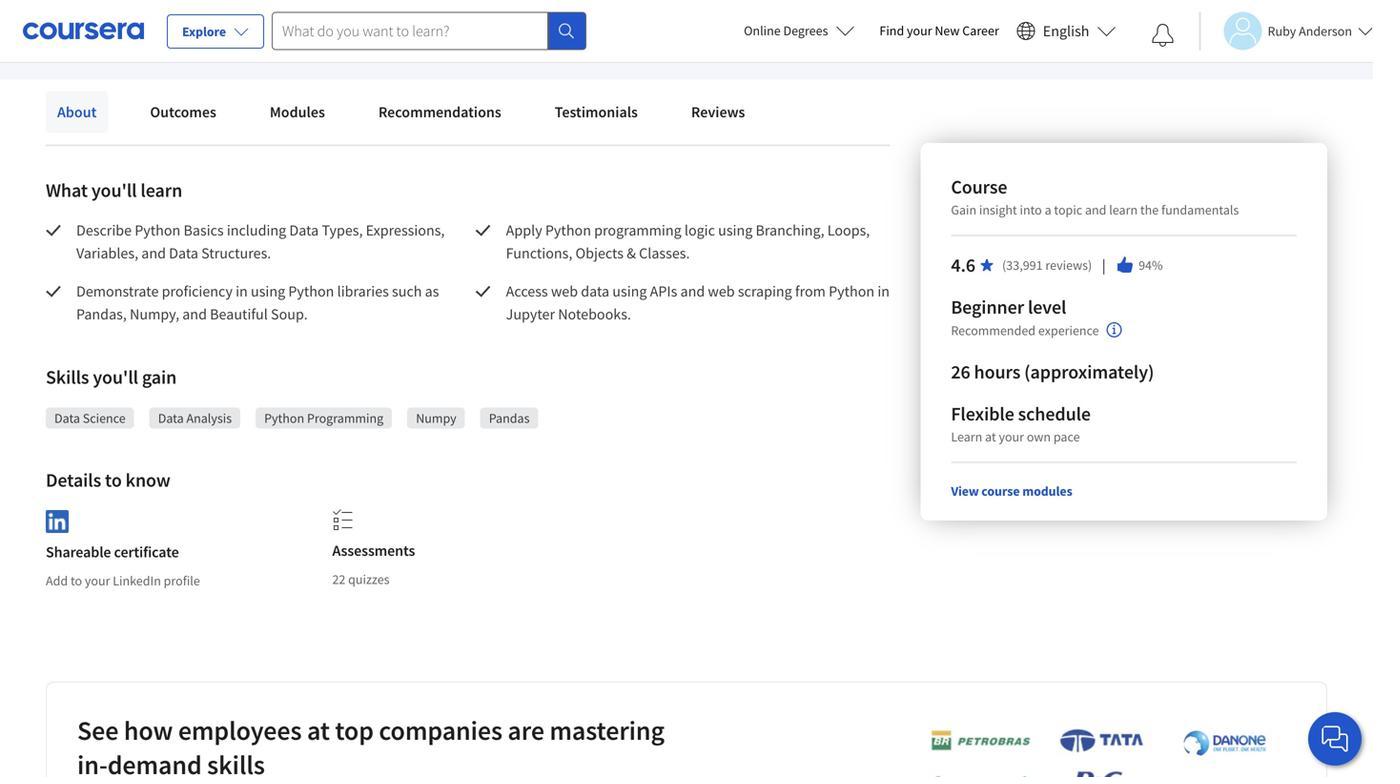 Task type: vqa. For each thing, say whether or not it's contained in the screenshot.
the top To
yes



Task type: locate. For each thing, give the bounding box(es) containing it.
26
[[951, 360, 971, 384]]

and
[[1085, 201, 1107, 218], [141, 244, 166, 263], [681, 282, 705, 301], [182, 305, 207, 324]]

at right learn
[[985, 428, 996, 445]]

1 horizontal spatial to
[[105, 468, 122, 492]]

using inside apply python programming logic using branching, loops, functions, objects & classes.
[[718, 221, 753, 240]]

web
[[551, 282, 578, 301], [708, 282, 735, 301]]

access web data using apis and web scraping from python in jupyter notebooks.
[[506, 282, 893, 324]]

new
[[935, 22, 960, 39]]

using inside "access web data using apis and web scraping from python in jupyter notebooks."
[[613, 282, 647, 301]]

career
[[963, 22, 999, 39]]

types,
[[322, 221, 363, 240]]

at left top
[[307, 714, 330, 748]]

1 horizontal spatial learn
[[1110, 201, 1138, 218]]

what you'll learn
[[46, 178, 182, 202]]

0 horizontal spatial in
[[236, 282, 248, 301]]

using inside demonstrate proficiency in using python libraries such as pandas, numpy, and beautiful soup.
[[251, 282, 285, 301]]

reviews)
[[1046, 257, 1092, 274]]

programming
[[594, 221, 682, 240]]

1 vertical spatial you'll
[[93, 365, 138, 389]]

programming
[[307, 410, 384, 427]]

in-
[[77, 748, 108, 777]]

course
[[951, 175, 1008, 199]]

in
[[236, 282, 248, 301], [878, 282, 890, 301]]

to left "know"
[[105, 468, 122, 492]]

python inside apply python programming logic using branching, loops, functions, objects & classes.
[[545, 221, 591, 240]]

2 horizontal spatial using
[[718, 221, 753, 240]]

course
[[982, 483, 1020, 500]]

at inside flexible schedule learn at your own pace
[[985, 428, 996, 445]]

learn
[[141, 178, 182, 202], [1110, 201, 1138, 218]]

information about difficulty level pre-requisites. image
[[1107, 322, 1122, 338]]

1 horizontal spatial web
[[708, 282, 735, 301]]

modules
[[270, 103, 325, 122]]

python up functions,
[[545, 221, 591, 240]]

using for access web data using apis and web scraping from python in jupyter notebooks.
[[613, 282, 647, 301]]

your down shareable certificate
[[85, 573, 110, 590]]

jupyter
[[506, 305, 555, 324]]

python inside 'describe python basics including data types, expressions, variables, and data structures.'
[[135, 221, 181, 240]]

you'll for what
[[91, 178, 137, 202]]

flexible
[[951, 402, 1015, 426]]

data science
[[54, 410, 126, 427]]

using up soup.
[[251, 282, 285, 301]]

in inside "access web data using apis and web scraping from python in jupyter notebooks."
[[878, 282, 890, 301]]

python inside demonstrate proficiency in using python libraries such as pandas, numpy, and beautiful soup.
[[288, 282, 334, 301]]

functions,
[[506, 244, 573, 263]]

see how employees at top companies are mastering in-demand skills
[[77, 714, 665, 777]]

you'll up science
[[93, 365, 138, 389]]

view
[[951, 483, 979, 500]]

1 vertical spatial your
[[999, 428, 1024, 445]]

and right variables,
[[141, 244, 166, 263]]

0 vertical spatial to
[[105, 468, 122, 492]]

0 horizontal spatial using
[[251, 282, 285, 301]]

using right logic
[[718, 221, 753, 240]]

0 vertical spatial you'll
[[91, 178, 137, 202]]

(33,991 reviews) |
[[1003, 255, 1108, 275]]

view course modules link
[[951, 483, 1073, 500]]

1 horizontal spatial your
[[907, 22, 932, 39]]

1 horizontal spatial using
[[613, 282, 647, 301]]

1 in from the left
[[236, 282, 248, 301]]

employees
[[178, 714, 302, 748]]

you'll for skills
[[93, 365, 138, 389]]

pandas
[[489, 410, 530, 427]]

at inside see how employees at top companies are mastering in-demand skills
[[307, 714, 330, 748]]

1 horizontal spatial in
[[878, 282, 890, 301]]

shareable certificate
[[46, 543, 179, 562]]

about link
[[46, 91, 108, 133]]

1 horizontal spatial at
[[985, 428, 996, 445]]

python left basics
[[135, 221, 181, 240]]

685,713
[[46, 13, 99, 32]]

companies
[[379, 714, 503, 748]]

beginner level
[[951, 295, 1067, 319]]

see
[[77, 714, 119, 748]]

in right from
[[878, 282, 890, 301]]

numpy
[[416, 410, 457, 427]]

at for top
[[307, 714, 330, 748]]

pandas,
[[76, 305, 127, 324]]

to for know
[[105, 468, 122, 492]]

and right apis
[[681, 282, 705, 301]]

explore button
[[167, 14, 264, 49]]

about
[[57, 103, 97, 122]]

using left apis
[[613, 282, 647, 301]]

(approximately)
[[1025, 360, 1155, 384]]

0 horizontal spatial at
[[307, 714, 330, 748]]

science
[[83, 410, 126, 427]]

your right 'find'
[[907, 22, 932, 39]]

2 web from the left
[[708, 282, 735, 301]]

fundamentals
[[1162, 201, 1239, 218]]

your left own
[[999, 428, 1024, 445]]

1 web from the left
[[551, 282, 578, 301]]

basics
[[184, 221, 224, 240]]

and right topic at the right of the page
[[1085, 201, 1107, 218]]

you'll up describe
[[91, 178, 137, 202]]

libraries
[[337, 282, 389, 301]]

schedule
[[1018, 402, 1091, 426]]

including
[[227, 221, 286, 240]]

online degrees
[[744, 22, 828, 39]]

english button
[[1009, 0, 1124, 62]]

recommendations link
[[367, 91, 513, 133]]

english
[[1043, 21, 1090, 41]]

and down proficiency
[[182, 305, 207, 324]]

modules link
[[258, 91, 337, 133]]

your inside the find your new career link
[[907, 22, 932, 39]]

data
[[289, 221, 319, 240], [169, 244, 198, 263], [54, 410, 80, 427], [158, 410, 184, 427]]

reviews link
[[680, 91, 757, 133]]

2 in from the left
[[878, 282, 890, 301]]

hours
[[974, 360, 1021, 384]]

web left scraping in the right of the page
[[708, 282, 735, 301]]

your inside flexible schedule learn at your own pace
[[999, 428, 1024, 445]]

26 hours (approximately)
[[951, 360, 1155, 384]]

ruby
[[1268, 22, 1297, 40]]

2 horizontal spatial your
[[999, 428, 1024, 445]]

0 horizontal spatial web
[[551, 282, 578, 301]]

data
[[581, 282, 610, 301]]

in inside demonstrate proficiency in using python libraries such as pandas, numpy, and beautiful soup.
[[236, 282, 248, 301]]

and inside 'describe python basics including data types, expressions, variables, and data structures.'
[[141, 244, 166, 263]]

in up beautiful
[[236, 282, 248, 301]]

0 horizontal spatial your
[[85, 573, 110, 590]]

0 vertical spatial at
[[985, 428, 996, 445]]

python right from
[[829, 282, 875, 301]]

reviews
[[691, 103, 745, 122]]

1 vertical spatial to
[[71, 573, 82, 590]]

beginner
[[951, 295, 1024, 319]]

demand
[[108, 748, 202, 777]]

python up soup.
[[288, 282, 334, 301]]

ruby anderson button
[[1199, 12, 1374, 50]]

0 horizontal spatial to
[[71, 573, 82, 590]]

0 vertical spatial your
[[907, 22, 932, 39]]

learn down 'outcomes' link
[[141, 178, 182, 202]]

1 vertical spatial at
[[307, 714, 330, 748]]

to
[[105, 468, 122, 492], [71, 573, 82, 590]]

anderson
[[1299, 22, 1353, 40]]

22 quizzes
[[332, 571, 390, 588]]

to right add
[[71, 573, 82, 590]]

experience
[[1039, 322, 1099, 339]]

None search field
[[272, 12, 587, 50]]

gain
[[142, 365, 177, 389]]

add to your linkedin profile
[[46, 573, 200, 590]]

skills
[[46, 365, 89, 389]]

and inside course gain insight into a topic and learn the fundamentals
[[1085, 201, 1107, 218]]

learn left the
[[1110, 201, 1138, 218]]

94%
[[1139, 257, 1163, 274]]

web left 'data'
[[551, 282, 578, 301]]



Task type: describe. For each thing, give the bounding box(es) containing it.
course gain insight into a topic and learn the fundamentals
[[951, 175, 1239, 218]]

testimonials
[[555, 103, 638, 122]]

find
[[880, 22, 904, 39]]

find your new career
[[880, 22, 999, 39]]

data analysis
[[158, 410, 232, 427]]

variables,
[[76, 244, 138, 263]]

coursera enterprise logos image
[[902, 728, 1284, 777]]

already
[[102, 13, 149, 32]]

skills
[[207, 748, 265, 777]]

online
[[744, 22, 781, 39]]

demonstrate proficiency in using python libraries such as pandas, numpy, and beautiful soup.
[[76, 282, 442, 324]]

python inside "access web data using apis and web scraping from python in jupyter notebooks."
[[829, 282, 875, 301]]

data left science
[[54, 410, 80, 427]]

using for demonstrate proficiency in using python libraries such as pandas, numpy, and beautiful soup.
[[251, 282, 285, 301]]

expressions,
[[366, 221, 445, 240]]

mastering
[[550, 714, 665, 748]]

data left types,
[[289, 221, 319, 240]]

685,713 already enrolled
[[46, 13, 205, 32]]

data down basics
[[169, 244, 198, 263]]

view course modules
[[951, 483, 1073, 500]]

learn
[[951, 428, 983, 445]]

2 vertical spatial your
[[85, 573, 110, 590]]

outcomes link
[[139, 91, 228, 133]]

apply python programming logic using branching, loops, functions, objects & classes.
[[506, 221, 873, 263]]

are
[[508, 714, 545, 748]]

and inside "access web data using apis and web scraping from python in jupyter notebooks."
[[681, 282, 705, 301]]

details
[[46, 468, 101, 492]]

into
[[1020, 201, 1042, 218]]

know
[[126, 468, 170, 492]]

objects
[[576, 244, 624, 263]]

own
[[1027, 428, 1051, 445]]

modules
[[1023, 483, 1073, 500]]

recommendations
[[379, 103, 501, 122]]

recommended experience
[[951, 322, 1099, 339]]

the
[[1141, 201, 1159, 218]]

as
[[425, 282, 439, 301]]

learn inside course gain insight into a topic and learn the fundamentals
[[1110, 201, 1138, 218]]

soup.
[[271, 305, 308, 324]]

certificate
[[114, 543, 179, 562]]

online degrees button
[[729, 10, 870, 52]]

level
[[1028, 295, 1067, 319]]

coursera image
[[23, 15, 144, 46]]

what
[[46, 178, 88, 202]]

degrees
[[784, 22, 828, 39]]

0 horizontal spatial learn
[[141, 178, 182, 202]]

such
[[392, 282, 422, 301]]

describe python basics including data types, expressions, variables, and data structures.
[[76, 221, 448, 263]]

analysis
[[186, 410, 232, 427]]

chat with us image
[[1320, 724, 1351, 754]]

|
[[1100, 255, 1108, 275]]

structures.
[[201, 244, 271, 263]]

and inside demonstrate proficiency in using python libraries such as pandas, numpy, and beautiful soup.
[[182, 305, 207, 324]]

proficiency
[[162, 282, 233, 301]]

details to know
[[46, 468, 170, 492]]

What do you want to learn? text field
[[272, 12, 548, 50]]

how
[[124, 714, 173, 748]]

scraping
[[738, 282, 792, 301]]

insight
[[980, 201, 1017, 218]]

recommended
[[951, 322, 1036, 339]]

to for your
[[71, 573, 82, 590]]

apis
[[650, 282, 678, 301]]

22
[[332, 571, 346, 588]]

outcomes
[[150, 103, 216, 122]]

from
[[795, 282, 826, 301]]

explore
[[182, 23, 226, 40]]

assessments
[[332, 541, 415, 560]]

show notifications image
[[1152, 24, 1175, 47]]

beautiful
[[210, 305, 268, 324]]

linkedin
[[113, 573, 161, 590]]

numpy,
[[130, 305, 179, 324]]

testimonials link
[[543, 91, 649, 133]]

at for your
[[985, 428, 996, 445]]

loops,
[[828, 221, 870, 240]]

shareable
[[46, 543, 111, 562]]

python programming
[[264, 410, 384, 427]]

4.6
[[951, 253, 976, 277]]

quizzes
[[348, 571, 390, 588]]

data left the analysis
[[158, 410, 184, 427]]

topic
[[1054, 201, 1083, 218]]

a
[[1045, 201, 1052, 218]]

top
[[335, 714, 374, 748]]

python left programming
[[264, 410, 304, 427]]

demonstrate
[[76, 282, 159, 301]]

notebooks.
[[558, 305, 631, 324]]

logic
[[685, 221, 715, 240]]



